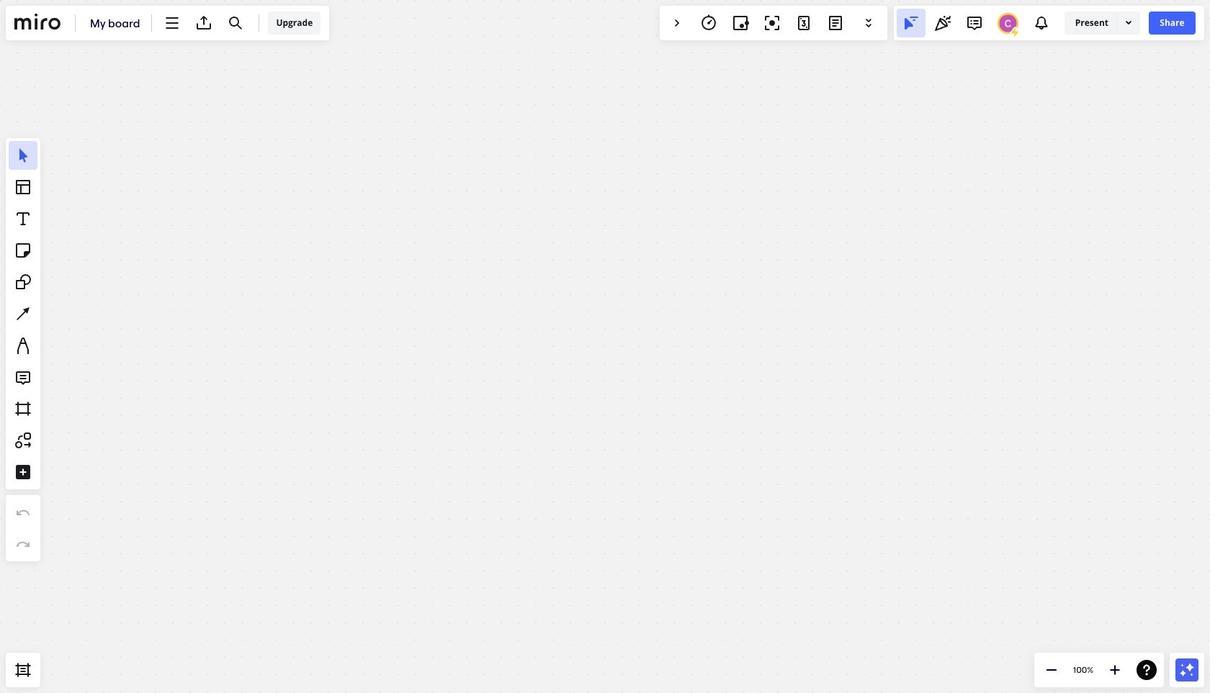 Task type: describe. For each thing, give the bounding box(es) containing it.
hide apps image
[[668, 14, 686, 32]]

export this board image
[[195, 14, 213, 32]]

feed image
[[1033, 14, 1050, 32]]

board toolbar
[[6, 6, 329, 40]]

reactions image
[[934, 14, 951, 32]]

comment image
[[966, 14, 983, 32]]

hide collaborators' cursors image
[[902, 14, 920, 32]]

collaboration toolbar
[[660, 6, 887, 40]]



Task type: locate. For each thing, give the bounding box(es) containing it.
main menu image
[[164, 14, 181, 32]]

open frames image
[[14, 662, 32, 679]]

creation toolbar
[[6, 46, 40, 653]]

search image
[[227, 14, 244, 32]]

0 horizontal spatial spagx image
[[1009, 26, 1021, 38]]

1 horizontal spatial spagx image
[[1123, 17, 1135, 28]]

communication toolbar
[[894, 6, 1204, 40]]

spagx image
[[1123, 17, 1135, 28], [1009, 26, 1021, 38]]



Task type: vqa. For each thing, say whether or not it's contained in the screenshot.
Search image
yes



